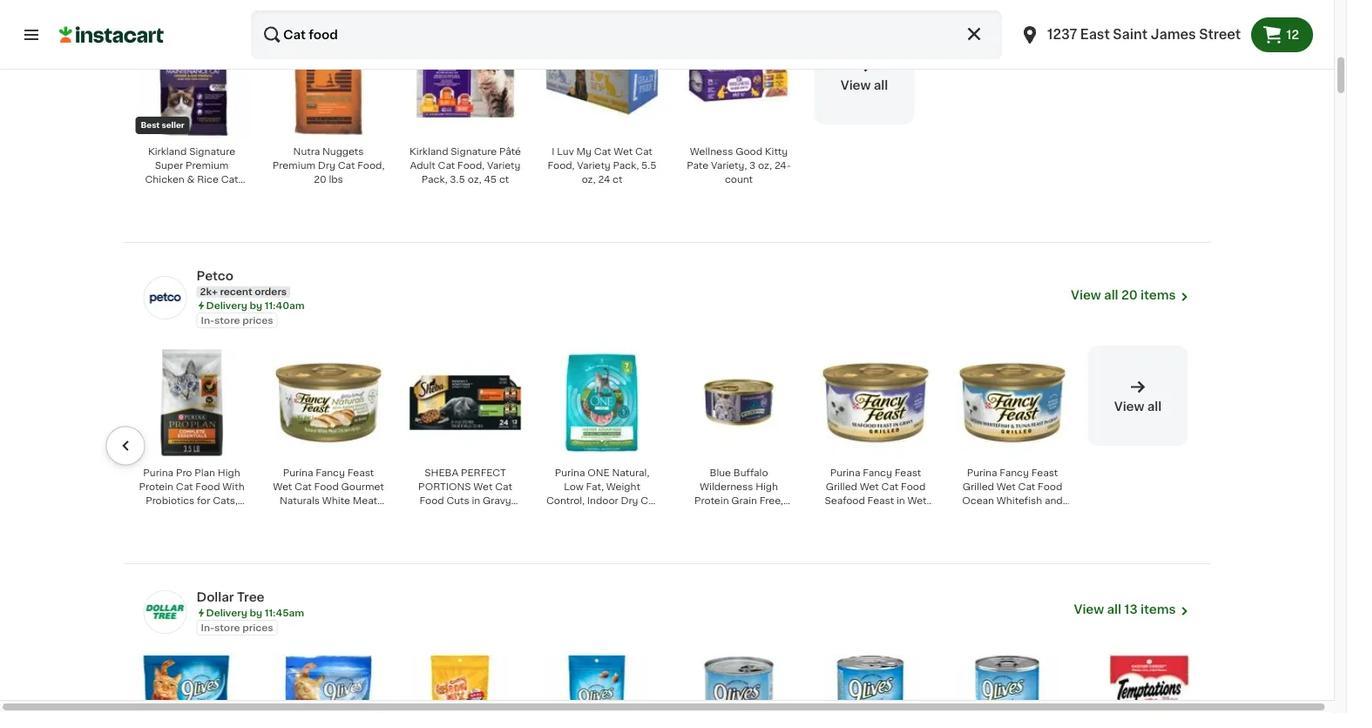Task type: locate. For each thing, give the bounding box(es) containing it.
variety down my
[[577, 161, 611, 171]]

lbs down nuggets at top
[[329, 175, 343, 185]]

1 kirkland from the left
[[148, 147, 187, 157]]

1 horizontal spatial dry
[[621, 497, 638, 506]]

0 vertical spatial dry
[[318, 161, 335, 171]]

best seller
[[141, 122, 184, 130]]

gravy inside purina fancy feast grilled wet cat food ocean whitefish and tuna feast in wet cat food gravy
[[1012, 525, 1040, 534]]

1 horizontal spatial high
[[756, 483, 778, 492]]

cats,
[[213, 497, 238, 506]]

wilderness
[[700, 483, 753, 492]]

protein for probiotics
[[139, 483, 173, 492]]

food, inside kirkland signature pâté adult cat food, variety pack, 3.5 oz, 45 ct
[[458, 161, 485, 171]]

1 horizontal spatial fancy
[[863, 469, 892, 478]]

weight
[[606, 483, 640, 492]]

oz, right 3
[[758, 161, 772, 171]]

wet left ocean
[[908, 497, 927, 506]]

by for 11:45am
[[250, 609, 262, 619]]

purina inside purina fancy feast wet cat food gourmet naturals white meat chicken recipe in wet cat food gravy
[[283, 469, 313, 478]]

1 store from the top
[[214, 316, 240, 326]]

food, inside blue buffalo wilderness high protein grain free, natural adult pate wet cat food, chicken
[[714, 525, 742, 534]]

luv
[[557, 147, 574, 157]]

1 premium from the left
[[186, 161, 229, 171]]

1 horizontal spatial grilled
[[963, 483, 994, 492]]

i luv my cat wet cat food, variety pack, 5.5 oz, 24 ct image
[[546, 26, 658, 138]]

high inside purina pro plan high protein cat food with probiotics for cats, chicken and rice formula
[[218, 469, 240, 478]]

purina fancy feast grilled wet cat food salmon and shrimp feast in wet cat food gravy image
[[272, 347, 385, 460]]

wet right my
[[614, 147, 633, 157]]

fancy inside purina fancy feast grilled wet cat food ocean whitefish and tuna feast in wet cat food gravy
[[1000, 469, 1029, 478]]

1 delivery from the top
[[206, 301, 247, 311]]

0 horizontal spatial protein
[[139, 483, 173, 492]]

cat inside blue buffalo wilderness high protein grain free, natural adult pate wet cat food, chicken
[[695, 525, 712, 534]]

gravy down perfect
[[483, 497, 511, 506]]

1 horizontal spatial kirkland
[[410, 147, 448, 157]]

cat down seafood
[[838, 511, 856, 520]]

1 vertical spatial protein
[[695, 497, 729, 506]]

2 purina from the left
[[283, 469, 313, 478]]

2 vertical spatial and
[[439, 525, 457, 534]]

fancy inside purina fancy feast grilled wet cat food seafood feast in wet cat food gravy
[[863, 469, 892, 478]]

2 store from the top
[[214, 624, 240, 634]]

protein inside purina pro plan high protein cat food with probiotics for cats, chicken and rice formula
[[139, 483, 173, 492]]

1 horizontal spatial protein
[[695, 497, 729, 506]]

pack, left 5.5
[[613, 161, 639, 171]]

in- down "dollar"
[[201, 624, 214, 634]]

cat down the pro
[[176, 483, 193, 492]]

ct right 24
[[613, 175, 623, 185]]

1 horizontal spatial view all
[[1115, 401, 1162, 413]]

adult
[[410, 161, 436, 171], [722, 511, 748, 520]]

purina fancy feast grilled wet cat food tuna feast in wet cat food gravy image
[[683, 347, 795, 460]]

oz, left 24
[[582, 175, 596, 185]]

1 vertical spatial in-
[[201, 624, 214, 634]]

petco show all 20 items element
[[197, 268, 1071, 285]]

purina inside purina pro plan high protein cat food with probiotics for cats, chicken and rice formula
[[143, 469, 174, 478]]

pate down wellness
[[687, 161, 709, 171]]

1 horizontal spatial premium
[[273, 161, 316, 171]]

delivery
[[206, 301, 247, 311], [206, 609, 247, 619]]

purina up ocean
[[967, 469, 997, 478]]

2 horizontal spatial oz,
[[758, 161, 772, 171]]

portions
[[418, 483, 471, 492]]

cat up naturals
[[295, 483, 312, 492]]

1 horizontal spatial oz,
[[582, 175, 596, 185]]

cat inside the nutra nuggets premium dry cat food, 20 lbs
[[338, 161, 355, 171]]

food, down the luv
[[548, 161, 575, 171]]

food, inside the nutra nuggets premium dry cat food, 20 lbs
[[358, 161, 385, 171]]

cat inside purina one natural, low fat, weight control, indoor dry cat food, +plus indoor advantage
[[641, 497, 658, 506]]

0 vertical spatial in-store prices
[[201, 316, 273, 326]]

0 horizontal spatial variety
[[415, 511, 448, 520]]

1 horizontal spatial 20
[[1122, 290, 1138, 302]]

0 vertical spatial rice
[[197, 175, 219, 185]]

0 horizontal spatial high
[[218, 469, 240, 478]]

cat right &
[[221, 175, 238, 185]]

gravy
[[483, 497, 511, 506], [885, 511, 913, 520], [338, 525, 366, 534], [1012, 525, 1040, 534]]

grilled for ocean
[[963, 483, 994, 492]]

protein
[[139, 483, 173, 492], [695, 497, 729, 506]]

grilled up ocean
[[963, 483, 994, 492]]

gravy left tuna
[[885, 511, 913, 520]]

purina up naturals
[[283, 469, 313, 478]]

1 vertical spatial view all
[[1115, 401, 1162, 413]]

0 vertical spatial by
[[250, 301, 262, 311]]

in right seafood
[[897, 497, 905, 506]]

lbs
[[329, 175, 343, 185], [207, 189, 221, 199]]

food, inside purina one natural, low fat, weight control, indoor dry cat food, +plus indoor advantage
[[558, 511, 585, 520]]

purina
[[143, 469, 174, 478], [283, 469, 313, 478], [555, 469, 585, 478], [830, 469, 861, 478], [967, 469, 997, 478]]

variety inside sheba perfect portions wet cat food cuts in gravy variety pack chicken and turkey
[[415, 511, 448, 520]]

rice
[[197, 175, 219, 185], [212, 511, 234, 520]]

0 horizontal spatial oz,
[[468, 175, 482, 185]]

pate
[[687, 161, 709, 171], [750, 511, 772, 520]]

5 purina from the left
[[967, 469, 997, 478]]

in down the meat
[[353, 511, 361, 520]]

food, inside i luv my cat wet cat food, variety pack, 5.5 oz, 24 ct
[[548, 161, 575, 171]]

food
[[196, 483, 220, 492], [314, 483, 339, 492], [901, 483, 926, 492], [1038, 483, 1063, 492], [420, 497, 444, 506], [858, 511, 883, 520], [311, 525, 335, 534], [985, 525, 1010, 534]]

and right whitefish
[[1045, 497, 1063, 506]]

grilled
[[826, 483, 858, 492], [963, 483, 994, 492]]

purina for purina pro plan high protein cat food with probiotics for cats, chicken and rice formula
[[143, 469, 174, 478]]

super
[[155, 161, 183, 171]]

1 horizontal spatial pate
[[750, 511, 772, 520]]

purina one natural dry cat food, tender selects blend with real salmon image
[[136, 347, 248, 460]]

1 horizontal spatial variety
[[487, 161, 521, 171]]

0 vertical spatial in-
[[201, 316, 214, 326]]

purina fancy feast grilled wet cat food seafood feast in wet cat food gravy
[[825, 469, 927, 520]]

purina inside purina fancy feast grilled wet cat food ocean whitefish and tuna feast in wet cat food gravy
[[967, 469, 997, 478]]

in-store prices
[[201, 316, 273, 326], [201, 624, 273, 634]]

fancy up whitefish
[[1000, 469, 1029, 478]]

food, down nuggets at top
[[358, 161, 385, 171]]

grilled inside purina fancy feast grilled wet cat food seafood feast in wet cat food gravy
[[826, 483, 858, 492]]

1 vertical spatial dry
[[621, 497, 638, 506]]

and
[[1045, 497, 1063, 506], [192, 511, 210, 520], [439, 525, 457, 534]]

prices down delivery by 11:40am
[[242, 316, 273, 326]]

1 vertical spatial indoor
[[616, 511, 647, 520]]

1 vertical spatial adult
[[722, 511, 748, 520]]

protein up "probiotics" at the left bottom
[[139, 483, 173, 492]]

indoor up +plus on the bottom of the page
[[587, 497, 619, 506]]

adult inside blue buffalo wilderness high protein grain free, natural adult pate wet cat food, chicken
[[722, 511, 748, 520]]

3 fancy from the left
[[1000, 469, 1029, 478]]

0 vertical spatial protein
[[139, 483, 173, 492]]

1 signature from the left
[[189, 147, 235, 157]]

0 vertical spatial pack,
[[613, 161, 639, 171]]

sheba
[[425, 469, 459, 478]]

lbs right 25
[[207, 189, 221, 199]]

0 vertical spatial indoor
[[587, 497, 619, 506]]

and inside sheba perfect portions wet cat food cuts in gravy variety pack chicken and turkey
[[439, 525, 457, 534]]

by
[[250, 301, 262, 311], [250, 609, 262, 619]]

purina for purina fancy feast grilled wet cat food seafood feast in wet cat food gravy
[[830, 469, 861, 478]]

11:45am
[[265, 609, 304, 619]]

1 vertical spatial store
[[214, 624, 240, 634]]

high inside blue buffalo wilderness high protein grain free, natural adult pate wet cat food, chicken
[[756, 483, 778, 492]]

1 vertical spatial by
[[250, 609, 262, 619]]

purina fancy feast grilled wet cat food ocean whitefish and tuna feast in wet cat food gravy
[[960, 469, 1065, 534]]

1 vertical spatial rice
[[212, 511, 234, 520]]

pro
[[176, 469, 192, 478]]

0 vertical spatial high
[[218, 469, 240, 478]]

1 horizontal spatial pack,
[[613, 161, 639, 171]]

0 horizontal spatial grilled
[[826, 483, 858, 492]]

view all for "view all" link to the right
[[1115, 401, 1162, 413]]

ocean
[[963, 497, 994, 506]]

feast
[[347, 469, 374, 478], [895, 469, 921, 478], [1032, 469, 1058, 478], [868, 497, 894, 506], [986, 511, 1013, 520]]

and down for
[[192, 511, 210, 520]]

pate down free,
[[750, 511, 772, 520]]

dollar
[[197, 592, 234, 604]]

dry down nuggets at top
[[318, 161, 335, 171]]

purina up low
[[555, 469, 585, 478]]

rice up 25
[[197, 175, 219, 185]]

my
[[577, 147, 592, 157]]

chicken up turkey
[[477, 511, 516, 520]]

by down "tree"
[[250, 609, 262, 619]]

plan
[[195, 469, 215, 478]]

signature up &
[[189, 147, 235, 157]]

by down orders
[[250, 301, 262, 311]]

wholehearted chicken recipe food for cats image
[[957, 347, 1069, 460]]

pate inside blue buffalo wilderness high protein grain free, natural adult pate wet cat food, chicken
[[750, 511, 772, 520]]

1 vertical spatial items
[[1141, 604, 1176, 617]]

3 purina from the left
[[555, 469, 585, 478]]

cat down nuggets at top
[[338, 161, 355, 171]]

2 1237 east saint james street button from the left
[[1020, 10, 1241, 59]]

purina fancy feast wet cat food gourmet naturals white meat chicken recipe in wet cat food gravy
[[273, 469, 384, 534]]

purina pro plan high protein cat food with probiotics for cats, chicken and rice formula
[[139, 469, 245, 534]]

fancy inside purina fancy feast wet cat food gourmet naturals white meat chicken recipe in wet cat food gravy
[[316, 469, 345, 478]]

ct inside kirkland signature pâté adult cat food, variety pack, 3.5 oz, 45 ct
[[499, 175, 509, 185]]

1 horizontal spatial and
[[439, 525, 457, 534]]

oz,
[[758, 161, 772, 171], [468, 175, 482, 185], [582, 175, 596, 185]]

rice down 'cats,'
[[212, 511, 234, 520]]

high
[[218, 469, 240, 478], [756, 483, 778, 492]]

high up free,
[[756, 483, 778, 492]]

chicken inside sheba perfect portions wet cat food cuts in gravy variety pack chicken and turkey
[[477, 511, 516, 520]]

food,
[[358, 161, 385, 171], [458, 161, 485, 171], [548, 161, 575, 171], [163, 189, 190, 199], [558, 511, 585, 520], [714, 525, 742, 534]]

0 horizontal spatial dry
[[318, 161, 335, 171]]

kirkland inside kirkland signature pâté adult cat food, variety pack, 3.5 oz, 45 ct
[[410, 147, 448, 157]]

james
[[1151, 28, 1196, 41]]

grilled inside purina fancy feast grilled wet cat food ocean whitefish and tuna feast in wet cat food gravy
[[963, 483, 994, 492]]

gravy down whitefish
[[1012, 525, 1040, 534]]

1 horizontal spatial view all link
[[1088, 346, 1188, 447]]

delivery down the recent
[[206, 301, 247, 311]]

2 horizontal spatial variety
[[577, 161, 611, 171]]

gravy down recipe
[[338, 525, 366, 534]]

purina inside purina one natural, low fat, weight control, indoor dry cat food, +plus indoor advantage
[[555, 469, 585, 478]]

13
[[1125, 604, 1138, 617]]

oz, left 45
[[468, 175, 482, 185]]

pâté
[[499, 147, 521, 157]]

0 horizontal spatial fancy
[[316, 469, 345, 478]]

view
[[841, 79, 871, 91], [1071, 290, 1101, 302], [1115, 401, 1145, 413], [1074, 604, 1104, 617]]

kirkland signature pâté adult cat food, variety pack, 3.5 oz, 45 ct image
[[409, 26, 522, 138]]

protein up natural
[[695, 497, 729, 506]]

1 vertical spatial item carousel region
[[106, 339, 1211, 571]]

chicken down free,
[[744, 525, 783, 534]]

1 horizontal spatial lbs
[[329, 175, 343, 185]]

in- down 2k+
[[201, 316, 214, 326]]

pack, inside i luv my cat wet cat food, variety pack, 5.5 oz, 24 ct
[[613, 161, 639, 171]]

0 vertical spatial view all link
[[814, 25, 915, 125]]

in-store prices down delivery by 11:40am
[[201, 316, 273, 326]]

wet down perfect
[[474, 483, 493, 492]]

0 horizontal spatial signature
[[189, 147, 235, 157]]

kirkland inside kirkland signature super premium chicken & rice cat food, 25 lbs
[[148, 147, 187, 157]]

premium inside kirkland signature super premium chicken & rice cat food, 25 lbs
[[186, 161, 229, 171]]

chicken down "probiotics" at the left bottom
[[150, 511, 189, 520]]

dry
[[318, 161, 335, 171], [621, 497, 638, 506]]

signature inside kirkland signature pâté adult cat food, variety pack, 3.5 oz, 45 ct
[[451, 147, 497, 157]]

1 by from the top
[[250, 301, 262, 311]]

1 horizontal spatial ct
[[613, 175, 623, 185]]

high for food
[[218, 469, 240, 478]]

high for free,
[[756, 483, 778, 492]]

fancy up white
[[316, 469, 345, 478]]

and for purina pro plan high protein cat food with probiotics for cats, chicken and rice formula
[[192, 511, 210, 520]]

4 purina from the left
[[830, 469, 861, 478]]

2 by from the top
[[250, 609, 262, 619]]

chicken inside purina pro plan high protein cat food with probiotics for cats, chicken and rice formula
[[150, 511, 189, 520]]

signature up '3.5' at top
[[451, 147, 497, 157]]

grilled up seafood
[[826, 483, 858, 492]]

purina up seafood
[[830, 469, 861, 478]]

natural
[[685, 511, 720, 520]]

in-
[[201, 316, 214, 326], [201, 624, 214, 634]]

1 vertical spatial delivery
[[206, 609, 247, 619]]

0 horizontal spatial pack,
[[422, 175, 448, 185]]

0 horizontal spatial 20
[[314, 175, 327, 185]]

2 premium from the left
[[273, 161, 316, 171]]

1 vertical spatial and
[[192, 511, 210, 520]]

protein inside blue buffalo wilderness high protein grain free, natural adult pate wet cat food, chicken
[[695, 497, 729, 506]]

dollar tree
[[197, 592, 265, 604]]

prices
[[242, 316, 273, 326], [242, 624, 273, 634]]

0 horizontal spatial pate
[[687, 161, 709, 171]]

kirkland
[[148, 147, 187, 157], [410, 147, 448, 157]]

fancy for feast
[[863, 469, 892, 478]]

pack, inside kirkland signature pâté adult cat food, variety pack, 3.5 oz, 45 ct
[[422, 175, 448, 185]]

1 horizontal spatial signature
[[451, 147, 497, 157]]

1 items from the top
[[1141, 290, 1176, 302]]

chicken down naturals
[[274, 511, 314, 520]]

purina pro plan high protein cat food with probiotics for cats, chicken and rice formula button
[[130, 346, 253, 534]]

wet inside sheba perfect portions wet cat food cuts in gravy variety pack chicken and turkey
[[474, 483, 493, 492]]

1 ct from the left
[[499, 175, 509, 185]]

seller
[[162, 122, 184, 130]]

1 vertical spatial view all link
[[1088, 346, 1188, 447]]

2 delivery from the top
[[206, 609, 247, 619]]

1 horizontal spatial adult
[[722, 511, 748, 520]]

2 horizontal spatial and
[[1045, 497, 1063, 506]]

0 horizontal spatial ct
[[499, 175, 509, 185]]

Search field
[[251, 10, 1002, 59]]

0 horizontal spatial lbs
[[207, 189, 221, 199]]

delivery down dollar tree
[[206, 609, 247, 619]]

chicken down the super
[[145, 175, 185, 185]]

store down the recent
[[214, 316, 240, 326]]

fancy
[[316, 469, 345, 478], [863, 469, 892, 478], [1000, 469, 1029, 478]]

1 vertical spatial in-store prices
[[201, 624, 273, 634]]

2 horizontal spatial fancy
[[1000, 469, 1029, 478]]

cat down natural,
[[641, 497, 658, 506]]

indoor down weight
[[616, 511, 647, 520]]

cat down "wholehearted complete nutrition grain-free food for cats, variety pack" image
[[882, 483, 899, 492]]

purina inside purina fancy feast grilled wet cat food seafood feast in wet cat food gravy
[[830, 469, 861, 478]]

1 vertical spatial prices
[[242, 624, 273, 634]]

1 vertical spatial pate
[[750, 511, 772, 520]]

feast inside purina fancy feast wet cat food gourmet naturals white meat chicken recipe in wet cat food gravy
[[347, 469, 374, 478]]

0 vertical spatial lbs
[[329, 175, 343, 185]]

1 vertical spatial high
[[756, 483, 778, 492]]

2 items from the top
[[1141, 604, 1176, 617]]

food, inside kirkland signature super premium chicken & rice cat food, 25 lbs
[[163, 189, 190, 199]]

fancy up seafood
[[863, 469, 892, 478]]

cat inside purina pro plan high protein cat food with probiotics for cats, chicken and rice formula
[[176, 483, 193, 492]]

12
[[1287, 29, 1300, 41]]

signature inside kirkland signature super premium chicken & rice cat food, 25 lbs
[[189, 147, 235, 157]]

ct right 45
[[499, 175, 509, 185]]

1 vertical spatial lbs
[[207, 189, 221, 199]]

in right cuts
[[472, 497, 480, 506]]

dry down weight
[[621, 497, 638, 506]]

kitty
[[765, 147, 788, 157]]

kirkland up the super
[[148, 147, 187, 157]]

item carousel region
[[106, 18, 1211, 250], [106, 339, 1211, 571]]

pack, left '3.5' at top
[[422, 175, 448, 185]]

1 prices from the top
[[242, 316, 273, 326]]

kirkland down kirkland signature pâté adult cat food, variety pack, 3.5 oz, 45 ct image
[[410, 147, 448, 157]]

store down dollar tree
[[214, 624, 240, 634]]

cat up 5.5
[[635, 147, 653, 157]]

control,
[[546, 497, 585, 506]]

2 kirkland from the left
[[410, 147, 448, 157]]

variety inside i luv my cat wet cat food, variety pack, 5.5 oz, 24 ct
[[577, 161, 611, 171]]

lbs inside kirkland signature super premium chicken & rice cat food, 25 lbs
[[207, 189, 221, 199]]

cat down natural
[[695, 525, 712, 534]]

0 vertical spatial delivery
[[206, 301, 247, 311]]

lbs inside the nutra nuggets premium dry cat food, 20 lbs
[[329, 175, 343, 185]]

variety down cuts
[[415, 511, 448, 520]]

1 vertical spatial pack,
[[422, 175, 448, 185]]

cat down perfect
[[495, 483, 512, 492]]

and inside purina pro plan high protein cat food with probiotics for cats, chicken and rice formula
[[192, 511, 210, 520]]

0 vertical spatial items
[[1141, 290, 1176, 302]]

cat down naturals
[[291, 525, 308, 534]]

wet inside blue buffalo wilderness high protein grain free, natural adult pate wet cat food, chicken
[[774, 511, 793, 520]]

seafood
[[825, 497, 865, 506]]

tree
[[237, 592, 265, 604]]

kirkland for premium
[[148, 147, 187, 157]]

fancy for whitefish
[[1000, 469, 1029, 478]]

food, down control,
[[558, 511, 585, 520]]

wet down free,
[[774, 511, 793, 520]]

0 vertical spatial pate
[[687, 161, 709, 171]]

food inside purina pro plan high protein cat food with probiotics for cats, chicken and rice formula
[[196, 483, 220, 492]]

1 fancy from the left
[[316, 469, 345, 478]]

in inside purina fancy feast grilled wet cat food seafood feast in wet cat food gravy
[[897, 497, 905, 506]]

0 vertical spatial adult
[[410, 161, 436, 171]]

0 horizontal spatial premium
[[186, 161, 229, 171]]

1 purina from the left
[[143, 469, 174, 478]]

premium up &
[[186, 161, 229, 171]]

chicken
[[145, 175, 185, 185], [150, 511, 189, 520], [274, 511, 314, 520], [477, 511, 516, 520], [744, 525, 783, 534]]

20
[[314, 175, 327, 185], [1122, 290, 1138, 302]]

0 vertical spatial view all
[[841, 79, 888, 91]]

2 signature from the left
[[451, 147, 497, 157]]

0 vertical spatial item carousel region
[[106, 18, 1211, 250]]

items
[[1141, 290, 1176, 302], [1141, 604, 1176, 617]]

2 fancy from the left
[[863, 469, 892, 478]]

2k+
[[200, 287, 218, 297]]

cat up '3.5' at top
[[438, 161, 455, 171]]

0 vertical spatial and
[[1045, 497, 1063, 506]]

0 horizontal spatial view all
[[841, 79, 888, 91]]

in down whitefish
[[1015, 511, 1024, 520]]

natural,
[[612, 469, 650, 478]]

2 ct from the left
[[613, 175, 623, 185]]

feast for purina fancy feast grilled wet cat food seafood feast in wet cat food gravy
[[895, 469, 921, 478]]

and down pack
[[439, 525, 457, 534]]

store
[[214, 316, 240, 326], [214, 624, 240, 634]]

None search field
[[251, 10, 1002, 59]]

0 horizontal spatial kirkland
[[148, 147, 187, 157]]

0 vertical spatial prices
[[242, 316, 273, 326]]

gravy inside purina fancy feast grilled wet cat food seafood feast in wet cat food gravy
[[885, 511, 913, 520]]

0 horizontal spatial adult
[[410, 161, 436, 171]]

wet up naturals
[[273, 483, 292, 492]]

pack,
[[613, 161, 639, 171], [422, 175, 448, 185]]

0 horizontal spatial and
[[192, 511, 210, 520]]

meat
[[353, 497, 377, 506]]

variety down the pâté
[[487, 161, 521, 171]]

0 vertical spatial 20
[[314, 175, 327, 185]]

prices down delivery by 11:45am
[[242, 624, 273, 634]]

food, up '3.5' at top
[[458, 161, 485, 171]]

food, down natural
[[714, 525, 742, 534]]

0 vertical spatial store
[[214, 316, 240, 326]]

purina left the pro
[[143, 469, 174, 478]]

2 grilled from the left
[[963, 483, 994, 492]]

view all 13 items
[[1074, 604, 1176, 617]]

premium down nutra
[[273, 161, 316, 171]]

food, down &
[[163, 189, 190, 199]]

wellness good kitty pate variety, 3 oz, 24-count image
[[683, 26, 795, 138]]

high up with at the bottom of the page
[[218, 469, 240, 478]]

wet inside i luv my cat wet cat food, variety pack, 5.5 oz, 24 ct
[[614, 147, 633, 157]]

blue
[[710, 469, 731, 478]]

in-store prices down delivery by 11:45am
[[201, 624, 273, 634]]

1 grilled from the left
[[826, 483, 858, 492]]

2 in-store prices from the top
[[201, 624, 273, 634]]

2 prices from the top
[[242, 624, 273, 634]]



Task type: describe. For each thing, give the bounding box(es) containing it.
saint
[[1113, 28, 1148, 41]]

1237
[[1048, 28, 1077, 41]]

blue buffalo wilderness high protein grain free, natural adult pate wet cat food, chicken button
[[678, 346, 801, 534]]

0 horizontal spatial view all link
[[814, 25, 915, 125]]

items for view all 13 items
[[1141, 604, 1176, 617]]

11:40am
[[265, 301, 305, 311]]

wet down whitefish
[[1026, 511, 1045, 520]]

3
[[750, 161, 756, 171]]

recent
[[220, 287, 252, 297]]

1 1237 east saint james street button from the left
[[1009, 10, 1252, 59]]

cat inside kirkland signature pâté adult cat food, variety pack, 3.5 oz, 45 ct
[[438, 161, 455, 171]]

dollar tree show all 13 items element
[[197, 589, 1074, 607]]

oz, inside i luv my cat wet cat food, variety pack, 5.5 oz, 24 ct
[[582, 175, 596, 185]]

5.5
[[642, 161, 657, 171]]

dry inside the nutra nuggets premium dry cat food, 20 lbs
[[318, 161, 335, 171]]

by for 11:40am
[[250, 301, 262, 311]]

with
[[223, 483, 245, 492]]

formula
[[172, 525, 211, 534]]

purina fancy feast grilled wet cat food ocean whitefish and tuna feast in wet cat food gravy button
[[951, 346, 1074, 534]]

24-
[[775, 161, 791, 171]]

3.5
[[450, 175, 465, 185]]

food inside sheba perfect portions wet cat food cuts in gravy variety pack chicken and turkey
[[420, 497, 444, 506]]

petco
[[197, 271, 234, 283]]

purina fancy feast wet cat food gourmet naturals white meat chicken recipe in wet cat food gravy button
[[267, 346, 390, 534]]

wholehearted complete nutrition grain-free food for cats, variety pack image
[[820, 347, 932, 460]]

2 in- from the top
[[201, 624, 214, 634]]

cat right tuna
[[1048, 511, 1065, 520]]

i luv my cat wet cat food, variety pack, 5.5 oz, 24 ct button
[[541, 25, 664, 197]]

grilled for seafood
[[826, 483, 858, 492]]

chicken inside blue buffalo wilderness high protein grain free, natural adult pate wet cat food, chicken
[[744, 525, 783, 534]]

variety,
[[711, 161, 747, 171]]

purina fancy feast wet cat food gourmet naturals tuna recipe in wet cat food gravy image
[[409, 347, 522, 460]]

blue buffalo wilderness high protein grain free, natural adult pate wet cat food, chicken
[[685, 469, 793, 534]]

signature for rice
[[189, 147, 235, 157]]

kirkland signature super premium chicken & rice cat food, 25 lbs image
[[136, 26, 248, 138]]

rice inside purina pro plan high protein cat food with probiotics for cats, chicken and rice formula
[[212, 511, 234, 520]]

good
[[736, 147, 763, 157]]

premium inside the nutra nuggets premium dry cat food, 20 lbs
[[273, 161, 316, 171]]

gravy inside purina fancy feast wet cat food gourmet naturals white meat chicken recipe in wet cat food gravy
[[338, 525, 366, 534]]

view all for left "view all" link
[[841, 79, 888, 91]]

recipe
[[316, 511, 350, 520]]

ct inside i luv my cat wet cat food, variety pack, 5.5 oz, 24 ct
[[613, 175, 623, 185]]

white
[[322, 497, 350, 506]]

purina for purina fancy feast grilled wet cat food ocean whitefish and tuna feast in wet cat food gravy
[[967, 469, 997, 478]]

cat inside sheba perfect portions wet cat food cuts in gravy variety pack chicken and turkey
[[495, 483, 512, 492]]

nutra nuggets premium dry cat food, 20 lbs image
[[272, 26, 385, 138]]

in inside sheba perfect portions wet cat food cuts in gravy variety pack chicken and turkey
[[472, 497, 480, 506]]

45
[[484, 175, 497, 185]]

1 in- from the top
[[201, 316, 214, 326]]

in inside purina fancy feast wet cat food gourmet naturals white meat chicken recipe in wet cat food gravy
[[353, 511, 361, 520]]

purina one natural dry cat food, tender selects blend with real chicken image
[[546, 347, 658, 460]]

i luv my cat wet cat food, variety pack, 5.5 oz, 24 ct
[[548, 147, 657, 185]]

turkey
[[460, 525, 492, 534]]

low
[[564, 483, 584, 492]]

petco 2k+ recent orders
[[197, 271, 287, 297]]

tuna
[[960, 511, 984, 520]]

+plus
[[587, 511, 613, 520]]

1237 east saint james street
[[1048, 28, 1241, 41]]

wellness good kitty pate variety, 3 oz, 24- count button
[[678, 25, 801, 197]]

kirkland signature super premium chicken & rice cat food, 25 lbs
[[145, 147, 238, 199]]

wet down the meat
[[364, 511, 383, 520]]

delivery by 11:45am
[[206, 609, 304, 619]]

1 item carousel region from the top
[[106, 18, 1211, 250]]

probiotics
[[146, 497, 195, 506]]

kirkland for adult
[[410, 147, 448, 157]]

items for view all 20 items
[[1141, 290, 1176, 302]]

1 vertical spatial 20
[[1122, 290, 1138, 302]]

protein for adult
[[695, 497, 729, 506]]

pate inside wellness good kitty pate variety, 3 oz, 24- count
[[687, 161, 709, 171]]

wet up seafood
[[860, 483, 879, 492]]

delivery for delivery by 11:45am
[[206, 609, 247, 619]]

kirkland signature pâté adult cat food, variety pack, 3.5 oz, 45 ct button
[[404, 25, 527, 197]]

purina one natural, low fat, weight control, indoor dry cat food, +plus indoor advantage
[[546, 469, 658, 534]]

variety inside kirkland signature pâté adult cat food, variety pack, 3.5 oz, 45 ct
[[487, 161, 521, 171]]

free,
[[760, 497, 784, 506]]

nutra
[[293, 147, 320, 157]]

20 inside the nutra nuggets premium dry cat food, 20 lbs
[[314, 175, 327, 185]]

cat inside kirkland signature super premium chicken & rice cat food, 25 lbs
[[221, 175, 238, 185]]

view all 20 items
[[1071, 290, 1176, 302]]

buffalo
[[734, 469, 768, 478]]

i
[[552, 147, 555, 157]]

nuggets
[[322, 147, 364, 157]]

fancy for white
[[316, 469, 345, 478]]

best
[[141, 122, 160, 130]]

and for sheba perfect portions wet cat food cuts in gravy variety pack chicken and turkey
[[439, 525, 457, 534]]

gourmet
[[341, 483, 384, 492]]

east
[[1081, 28, 1110, 41]]

one
[[588, 469, 610, 478]]

2 item carousel region from the top
[[106, 339, 1211, 571]]

feast for purina fancy feast wet cat food gourmet naturals white meat chicken recipe in wet cat food gravy
[[347, 469, 374, 478]]

grain
[[732, 497, 757, 506]]

chicken inside purina fancy feast wet cat food gourmet naturals white meat chicken recipe in wet cat food gravy
[[274, 511, 314, 520]]

nutra nuggets premium dry cat food, 20 lbs button
[[267, 25, 390, 197]]

wet up whitefish
[[997, 483, 1016, 492]]

12 button
[[1252, 17, 1313, 52]]

gravy inside sheba perfect portions wet cat food cuts in gravy variety pack chicken and turkey
[[483, 497, 511, 506]]

perfect
[[461, 469, 506, 478]]

feast for purina fancy feast grilled wet cat food ocean whitefish and tuna feast in wet cat food gravy
[[1032, 469, 1058, 478]]

pack
[[451, 511, 474, 520]]

nutra nuggets premium dry cat food, 20 lbs
[[273, 147, 385, 185]]

purina one natural, low fat, weight control, indoor dry cat food, +plus indoor advantage button
[[541, 346, 664, 534]]

purina fancy feast grilled wet cat food seafood feast in wet cat food gravy button
[[814, 346, 937, 520]]

wellness
[[690, 147, 733, 157]]

orders
[[255, 287, 287, 297]]

whitefish
[[997, 497, 1042, 506]]

adult inside kirkland signature pâté adult cat food, variety pack, 3.5 oz, 45 ct
[[410, 161, 436, 171]]

&
[[187, 175, 195, 185]]

sheba perfect portions wet cat food cuts in gravy variety pack chicken and turkey
[[415, 469, 516, 534]]

purina for purina one natural, low fat, weight control, indoor dry cat food, +plus indoor advantage
[[555, 469, 585, 478]]

rice inside kirkland signature super premium chicken & rice cat food, 25 lbs
[[197, 175, 219, 185]]

signature for variety
[[451, 147, 497, 157]]

chicken inside kirkland signature super premium chicken & rice cat food, 25 lbs
[[145, 175, 185, 185]]

delivery for delivery by 11:40am
[[206, 301, 247, 311]]

naturals
[[280, 497, 320, 506]]

fat,
[[586, 483, 604, 492]]

cat right my
[[594, 147, 611, 157]]

instacart logo image
[[59, 24, 164, 45]]

street
[[1200, 28, 1241, 41]]

for
[[197, 497, 210, 506]]

kirkland signature pâté adult cat food, variety pack, 3.5 oz, 45 ct
[[410, 147, 521, 185]]

25
[[192, 189, 204, 199]]

cat up whitefish
[[1018, 483, 1036, 492]]

in inside purina fancy feast grilled wet cat food ocean whitefish and tuna feast in wet cat food gravy
[[1015, 511, 1024, 520]]

dry inside purina one natural, low fat, weight control, indoor dry cat food, +plus indoor advantage
[[621, 497, 638, 506]]

oz, inside kirkland signature pâté adult cat food, variety pack, 3.5 oz, 45 ct
[[468, 175, 482, 185]]

wellness good kitty pate variety, 3 oz, 24- count
[[687, 147, 791, 185]]

oz, inside wellness good kitty pate variety, 3 oz, 24- count
[[758, 161, 772, 171]]

cuts
[[447, 497, 469, 506]]

advantage
[[576, 525, 628, 534]]

1 in-store prices from the top
[[201, 316, 273, 326]]

sheba perfect portions wet cat food cuts in gravy variety pack chicken and turkey button
[[404, 346, 527, 534]]

24
[[598, 175, 610, 185]]

purina for purina fancy feast wet cat food gourmet naturals white meat chicken recipe in wet cat food gravy
[[283, 469, 313, 478]]

count
[[725, 175, 753, 185]]

and inside purina fancy feast grilled wet cat food ocean whitefish and tuna feast in wet cat food gravy
[[1045, 497, 1063, 506]]



Task type: vqa. For each thing, say whether or not it's contained in the screenshot.
Spend
no



